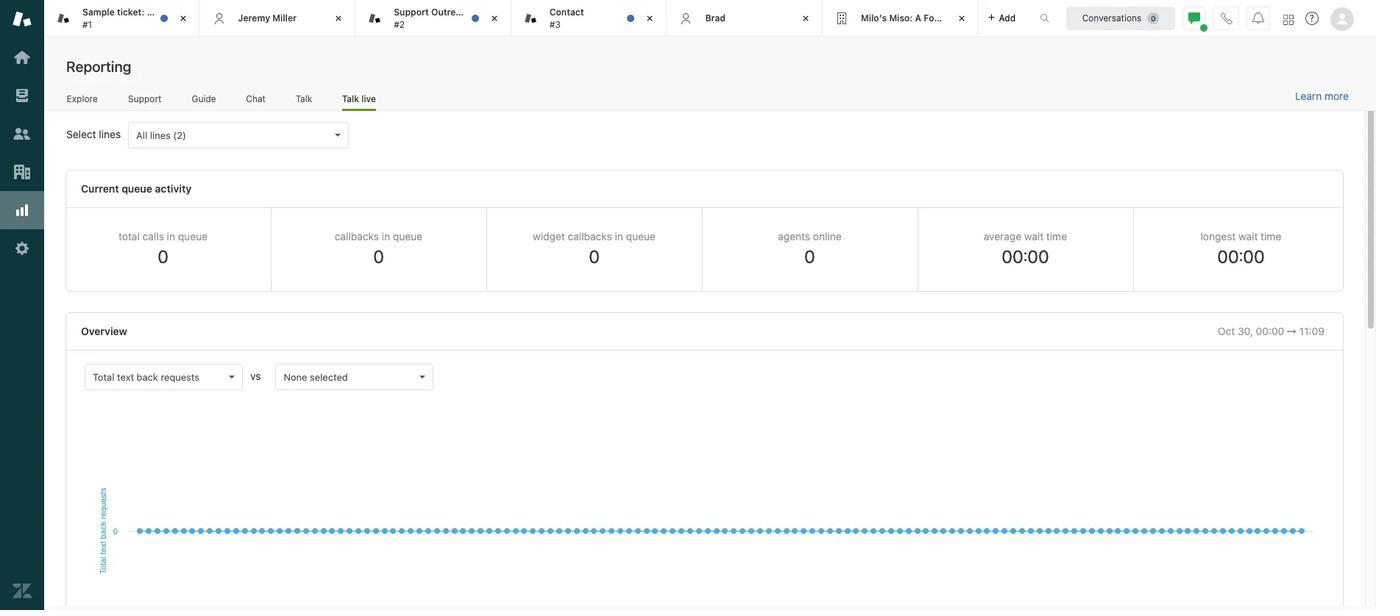 Task type: describe. For each thing, give the bounding box(es) containing it.
#2
[[394, 19, 405, 30]]

support link
[[128, 93, 162, 109]]

foodlez
[[924, 12, 958, 23]]

jeremy
[[238, 12, 270, 23]]

main element
[[0, 0, 44, 611]]

reporting image
[[13, 201, 32, 220]]

milo's
[[861, 12, 887, 23]]

meet
[[147, 7, 169, 18]]

support for support outreach #2
[[394, 7, 429, 18]]

the
[[171, 7, 185, 18]]

chat link
[[246, 93, 266, 109]]

more
[[1325, 90, 1349, 102]]

tabs tab list
[[44, 0, 1025, 37]]

customers image
[[13, 124, 32, 144]]

close image for contact
[[643, 11, 658, 26]]

guide link
[[191, 93, 216, 109]]

views image
[[13, 86, 32, 105]]

close image inside jeremy miller tab
[[331, 11, 346, 26]]

talk live link
[[342, 93, 376, 111]]

ticket
[[187, 7, 212, 18]]

zendesk support image
[[13, 10, 32, 29]]

talk live
[[342, 93, 376, 104]]

tab containing sample ticket: meet the ticket
[[44, 0, 212, 37]]

explore
[[67, 93, 98, 104]]

sample
[[82, 7, 115, 18]]

brad
[[705, 12, 726, 23]]

subsidiary
[[960, 12, 1007, 23]]

zendesk products image
[[1284, 14, 1294, 25]]

get started image
[[13, 48, 32, 67]]

conversations button
[[1067, 6, 1176, 30]]

notifications image
[[1253, 12, 1265, 24]]

talk link
[[295, 93, 313, 109]]

organizations image
[[13, 163, 32, 182]]

sample ticket: meet the ticket #1
[[82, 7, 212, 30]]

contact
[[550, 7, 584, 18]]

brad tab
[[667, 0, 823, 37]]



Task type: locate. For each thing, give the bounding box(es) containing it.
contact #3
[[550, 7, 584, 30]]

learn more
[[1296, 90, 1349, 102]]

jeremy miller
[[238, 12, 297, 23]]

close image left milo's
[[799, 11, 813, 26]]

add button
[[979, 0, 1025, 36]]

1 close image from the left
[[799, 11, 813, 26]]

zendesk image
[[13, 582, 32, 601]]

2 tab from the left
[[356, 0, 511, 37]]

talk right chat
[[296, 93, 312, 104]]

learn more link
[[1296, 90, 1349, 103]]

close image right outreach
[[487, 11, 502, 26]]

support up #2
[[394, 7, 429, 18]]

button displays agent's chat status as online. image
[[1189, 12, 1201, 24]]

support
[[394, 7, 429, 18], [128, 93, 162, 104]]

3 tab from the left
[[511, 0, 667, 37]]

chat
[[246, 93, 266, 104]]

explore link
[[66, 93, 98, 109]]

miso:
[[889, 12, 913, 23]]

reporting
[[66, 58, 131, 75]]

close image inside milo's miso: a foodlez subsidiary tab
[[954, 11, 969, 26]]

support inside support outreach #2
[[394, 7, 429, 18]]

miller
[[273, 12, 297, 23]]

talk left live
[[342, 93, 359, 104]]

conversations
[[1083, 12, 1142, 23]]

talk for talk live
[[342, 93, 359, 104]]

close image left brad
[[643, 11, 658, 26]]

close image for milo's miso: a foodlez subsidiary
[[954, 11, 969, 26]]

0 horizontal spatial support
[[128, 93, 162, 104]]

jeremy miller tab
[[200, 0, 356, 37]]

learn
[[1296, 90, 1322, 102]]

0 horizontal spatial talk
[[296, 93, 312, 104]]

#1
[[82, 19, 92, 30]]

close image left the "add" dropdown button
[[954, 11, 969, 26]]

close image right meet
[[176, 11, 190, 26]]

ticket:
[[117, 7, 144, 18]]

1 horizontal spatial talk
[[342, 93, 359, 104]]

support outreach #2
[[394, 7, 472, 30]]

0 horizontal spatial close image
[[799, 11, 813, 26]]

close image for support outreach
[[487, 11, 502, 26]]

tab
[[44, 0, 212, 37], [356, 0, 511, 37], [511, 0, 667, 37]]

2 close image from the left
[[954, 11, 969, 26]]

support down reporting
[[128, 93, 162, 104]]

4 close image from the left
[[643, 11, 658, 26]]

close image inside brad tab
[[799, 11, 813, 26]]

1 horizontal spatial close image
[[954, 11, 969, 26]]

support for support
[[128, 93, 162, 104]]

1 close image from the left
[[176, 11, 190, 26]]

tab containing support outreach
[[356, 0, 511, 37]]

talk for talk
[[296, 93, 312, 104]]

1 vertical spatial support
[[128, 93, 162, 104]]

guide
[[192, 93, 216, 104]]

3 close image from the left
[[487, 11, 502, 26]]

#3
[[550, 19, 561, 30]]

close image
[[799, 11, 813, 26], [954, 11, 969, 26]]

1 talk from the left
[[296, 93, 312, 104]]

close image for brad
[[799, 11, 813, 26]]

talk inside talk live link
[[342, 93, 359, 104]]

talk inside talk link
[[296, 93, 312, 104]]

add
[[999, 12, 1016, 23]]

a
[[915, 12, 922, 23]]

talk
[[296, 93, 312, 104], [342, 93, 359, 104]]

2 talk from the left
[[342, 93, 359, 104]]

2 close image from the left
[[331, 11, 346, 26]]

close image for sample ticket: meet the ticket
[[176, 11, 190, 26]]

close image right miller
[[331, 11, 346, 26]]

milo's miso: a foodlez subsidiary tab
[[823, 0, 1007, 37]]

tab containing contact
[[511, 0, 667, 37]]

1 horizontal spatial support
[[394, 7, 429, 18]]

outreach
[[431, 7, 472, 18]]

close image
[[176, 11, 190, 26], [331, 11, 346, 26], [487, 11, 502, 26], [643, 11, 658, 26]]

0 vertical spatial support
[[394, 7, 429, 18]]

admin image
[[13, 239, 32, 258]]

milo's miso: a foodlez subsidiary
[[861, 12, 1007, 23]]

get help image
[[1306, 12, 1319, 25]]

live
[[362, 93, 376, 104]]

1 tab from the left
[[44, 0, 212, 37]]



Task type: vqa. For each thing, say whether or not it's contained in the screenshot.
integrations
no



